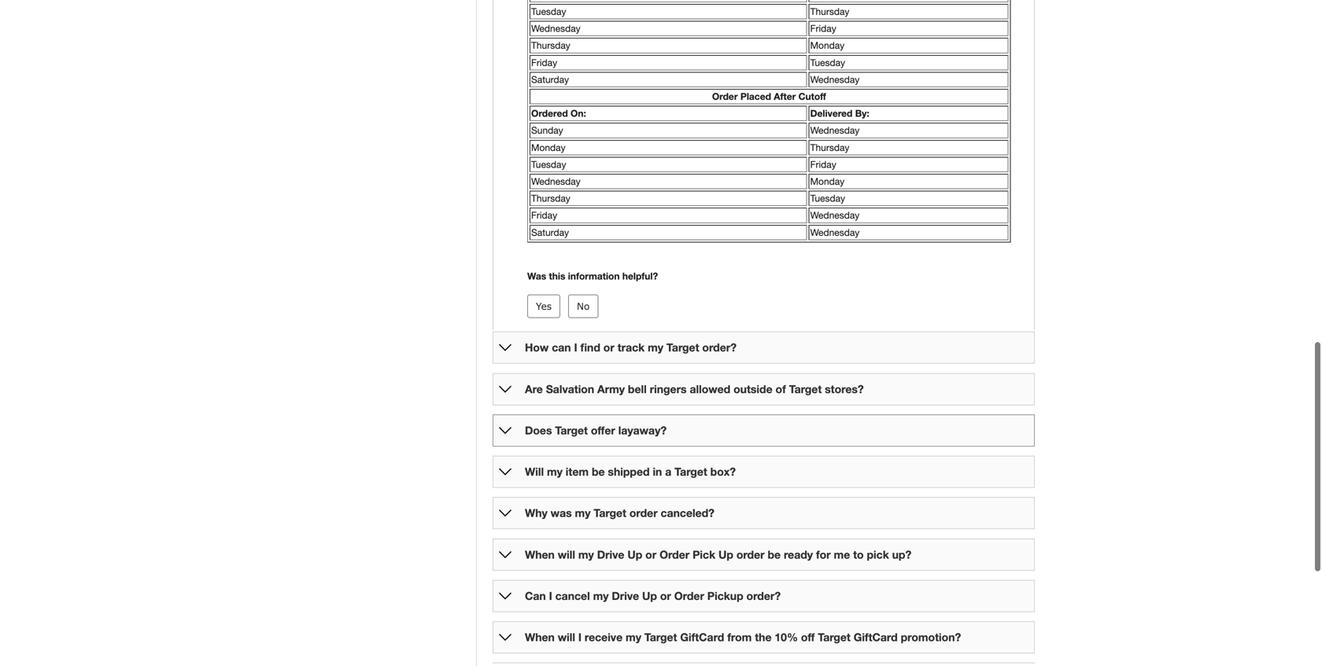 Task type: vqa. For each thing, say whether or not it's contained in the screenshot.
the your
no



Task type: locate. For each thing, give the bounding box(es) containing it.
3 circle arrow e image from the top
[[499, 508, 512, 520]]

0 horizontal spatial order?
[[703, 342, 737, 355]]

friday down delivered
[[811, 159, 837, 170]]

track
[[618, 342, 645, 355]]

when will my drive up or order pick up order be ready for me to pick up? link
[[525, 549, 912, 562]]

1 horizontal spatial order?
[[747, 590, 781, 603]]

when for when will my drive up or order pick up order be ready for me to pick up?
[[525, 549, 555, 562]]

when for when will i receive my target giftcard from the 10% off target giftcard promotion?
[[525, 632, 555, 645]]

1 circle arrow e image from the top
[[499, 383, 512, 396]]

saturday up this at the top left of the page
[[532, 227, 569, 238]]

2 circle arrow e image from the top
[[499, 466, 512, 479]]

0 vertical spatial when
[[525, 549, 555, 562]]

1 horizontal spatial or
[[646, 549, 657, 562]]

1 vertical spatial when
[[525, 632, 555, 645]]

pick
[[867, 549, 890, 562]]

0 horizontal spatial be
[[592, 466, 605, 479]]

1 horizontal spatial giftcard
[[854, 632, 898, 645]]

target right of
[[790, 383, 822, 396]]

circle arrow e image
[[499, 383, 512, 396], [499, 466, 512, 479], [499, 508, 512, 520], [499, 549, 512, 562]]

order
[[713, 91, 738, 102], [660, 549, 690, 562], [675, 590, 705, 603]]

i for can
[[574, 342, 578, 355]]

friday
[[811, 23, 837, 34], [532, 57, 558, 68], [811, 159, 837, 170], [532, 210, 558, 221]]

can
[[525, 590, 546, 603]]

0 vertical spatial drive
[[597, 549, 625, 562]]

salvation
[[546, 383, 595, 396]]

order left pick
[[660, 549, 690, 562]]

when will i receive my target giftcard from the 10% off target giftcard promotion? link
[[525, 632, 962, 645]]

0 vertical spatial order?
[[703, 342, 737, 355]]

target down can i cancel my drive up or order pickup order? link
[[645, 632, 678, 645]]

1 vertical spatial saturday
[[532, 227, 569, 238]]

why was my target order canceled?
[[525, 507, 715, 520]]

helpful?
[[623, 271, 658, 282]]

order left pickup
[[675, 590, 705, 603]]

saturday
[[532, 74, 569, 85], [532, 227, 569, 238]]

1 vertical spatial order
[[737, 549, 765, 562]]

1 horizontal spatial order
[[737, 549, 765, 562]]

2 vertical spatial monday
[[811, 176, 845, 187]]

will down was
[[558, 549, 576, 562]]

monday
[[811, 40, 845, 51], [532, 142, 566, 153], [811, 176, 845, 187]]

will
[[558, 549, 576, 562], [558, 632, 576, 645]]

0 horizontal spatial i
[[549, 590, 553, 603]]

1 saturday from the top
[[532, 74, 569, 85]]

0 vertical spatial saturday
[[532, 74, 569, 85]]

4 circle arrow e image from the top
[[499, 632, 512, 645]]

be right item
[[592, 466, 605, 479]]

drive up receive
[[612, 590, 640, 603]]

or right find
[[604, 342, 615, 355]]

1 vertical spatial order
[[660, 549, 690, 562]]

offer
[[591, 424, 616, 437]]

monday up cutoff
[[811, 40, 845, 51]]

giftcard
[[681, 632, 725, 645], [854, 632, 898, 645]]

to
[[854, 549, 864, 562]]

be
[[592, 466, 605, 479], [768, 549, 781, 562]]

stores?
[[825, 383, 864, 396]]

how
[[525, 342, 549, 355]]

2 will from the top
[[558, 632, 576, 645]]

order down the will my item be shipped in a target box? link
[[630, 507, 658, 520]]

monday down delivered
[[811, 176, 845, 187]]

off
[[802, 632, 815, 645]]

will for i
[[558, 632, 576, 645]]

my
[[648, 342, 664, 355], [547, 466, 563, 479], [575, 507, 591, 520], [579, 549, 594, 562], [593, 590, 609, 603], [626, 632, 642, 645]]

when
[[525, 549, 555, 562], [525, 632, 555, 645]]

promotion?
[[901, 632, 962, 645]]

circle arrow e image
[[499, 342, 512, 355], [499, 425, 512, 437], [499, 591, 512, 603], [499, 632, 512, 645]]

target
[[667, 342, 700, 355], [790, 383, 822, 396], [555, 424, 588, 437], [675, 466, 708, 479], [594, 507, 627, 520], [645, 632, 678, 645], [818, 632, 851, 645]]

2 circle arrow e image from the top
[[499, 425, 512, 437]]

up?
[[893, 549, 912, 562]]

order
[[630, 507, 658, 520], [737, 549, 765, 562]]

2 horizontal spatial i
[[579, 632, 582, 645]]

1 horizontal spatial i
[[574, 342, 578, 355]]

does target offer layaway? link
[[525, 424, 667, 437]]

1 will from the top
[[558, 549, 576, 562]]

circle arrow e image for does target offer layaway?
[[499, 425, 512, 437]]

or
[[604, 342, 615, 355], [646, 549, 657, 562], [661, 590, 672, 603]]

or left pickup
[[661, 590, 672, 603]]

3 circle arrow e image from the top
[[499, 591, 512, 603]]

ready
[[784, 549, 814, 562]]

0 vertical spatial monday
[[811, 40, 845, 51]]

None submit
[[528, 295, 561, 319], [569, 295, 599, 319], [528, 295, 561, 319], [569, 295, 599, 319]]

will
[[525, 466, 544, 479]]

up
[[628, 549, 643, 562], [719, 549, 734, 562], [643, 590, 658, 603]]

circle arrow e image for when will i receive my target giftcard from the 10% off target giftcard promotion?
[[499, 632, 512, 645]]

1 when from the top
[[525, 549, 555, 562]]

circle arrow e image for when will my drive up or order pick up order be ready for me to pick up?
[[499, 549, 512, 562]]

circle arrow e image for are salvation army bell ringers allowed outside of target stores?
[[499, 383, 512, 396]]

after
[[774, 91, 796, 102]]

2 vertical spatial i
[[579, 632, 582, 645]]

1 vertical spatial or
[[646, 549, 657, 562]]

order left placed
[[713, 91, 738, 102]]

will my item be shipped in a target box? link
[[525, 466, 736, 479]]

on:
[[571, 108, 587, 119]]

0 vertical spatial will
[[558, 549, 576, 562]]

monday for thursday
[[811, 40, 845, 51]]

can i cancel my drive up or order pickup order?
[[525, 590, 781, 603]]

monday down sunday
[[532, 142, 566, 153]]

giftcard left promotion?
[[854, 632, 898, 645]]

when will my drive up or order pick up order be ready for me to pick up?
[[525, 549, 912, 562]]

order? up the allowed
[[703, 342, 737, 355]]

circle arrow e image for will my item be shipped in a target box?
[[499, 466, 512, 479]]

drive
[[597, 549, 625, 562], [612, 590, 640, 603]]

when down the why
[[525, 549, 555, 562]]

my up cancel
[[579, 549, 594, 562]]

does
[[525, 424, 552, 437]]

be left ready
[[768, 549, 781, 562]]

wednesday
[[532, 23, 581, 34], [811, 74, 860, 85], [811, 125, 860, 136], [532, 176, 581, 187], [811, 210, 860, 221], [811, 227, 860, 238]]

will left receive
[[558, 632, 576, 645]]

or up can i cancel my drive up or order pickup order? link
[[646, 549, 657, 562]]

can
[[552, 342, 571, 355]]

ordered on:
[[532, 108, 587, 119]]

canceled?
[[661, 507, 715, 520]]

when down can
[[525, 632, 555, 645]]

saturday up ordered
[[532, 74, 569, 85]]

friday up was at the left
[[532, 210, 558, 221]]

order?
[[703, 342, 737, 355], [747, 590, 781, 603]]

delivered by:
[[811, 108, 870, 119]]

2 when from the top
[[525, 632, 555, 645]]

0 horizontal spatial giftcard
[[681, 632, 725, 645]]

the
[[755, 632, 772, 645]]

i
[[574, 342, 578, 355], [549, 590, 553, 603], [579, 632, 582, 645]]

1 vertical spatial drive
[[612, 590, 640, 603]]

giftcard left from
[[681, 632, 725, 645]]

0 horizontal spatial order
[[630, 507, 658, 520]]

1 vertical spatial monday
[[532, 142, 566, 153]]

tuesday
[[532, 6, 567, 17], [811, 57, 846, 68], [532, 159, 567, 170], [811, 193, 846, 204]]

2 vertical spatial or
[[661, 590, 672, 603]]

in
[[653, 466, 663, 479]]

friday up ordered
[[532, 57, 558, 68]]

will my item be shipped in a target box?
[[525, 466, 736, 479]]

0 vertical spatial i
[[574, 342, 578, 355]]

4 circle arrow e image from the top
[[499, 549, 512, 562]]

up left pickup
[[643, 590, 658, 603]]

i for will
[[579, 632, 582, 645]]

0 horizontal spatial or
[[604, 342, 615, 355]]

order? right pickup
[[747, 590, 781, 603]]

1 vertical spatial be
[[768, 549, 781, 562]]

order right pick
[[737, 549, 765, 562]]

1 vertical spatial order?
[[747, 590, 781, 603]]

box?
[[711, 466, 736, 479]]

2 giftcard from the left
[[854, 632, 898, 645]]

layaway?
[[619, 424, 667, 437]]

cancel
[[556, 590, 590, 603]]

drive down why was my target order canceled? link
[[597, 549, 625, 562]]

thursday
[[811, 6, 850, 17], [532, 40, 571, 51], [811, 142, 850, 153], [532, 193, 571, 204]]

2 horizontal spatial or
[[661, 590, 672, 603]]

1 circle arrow e image from the top
[[499, 342, 512, 355]]

can i cancel my drive up or order pickup order? link
[[525, 590, 781, 603]]

1 vertical spatial will
[[558, 632, 576, 645]]



Task type: describe. For each thing, give the bounding box(es) containing it.
me
[[834, 549, 851, 562]]

are salvation army bell ringers allowed outside of target stores?
[[525, 383, 864, 396]]

information
[[568, 271, 620, 282]]

up right pick
[[719, 549, 734, 562]]

my right cancel
[[593, 590, 609, 603]]

of
[[776, 383, 786, 396]]

does target offer layaway?
[[525, 424, 667, 437]]

shipped
[[608, 466, 650, 479]]

target right a
[[675, 466, 708, 479]]

0 vertical spatial be
[[592, 466, 605, 479]]

2 vertical spatial order
[[675, 590, 705, 603]]

circle arrow e image for why was my target order canceled?
[[499, 508, 512, 520]]

ringers
[[650, 383, 687, 396]]

1 vertical spatial i
[[549, 590, 553, 603]]

a
[[666, 466, 672, 479]]

for
[[817, 549, 831, 562]]

by:
[[856, 108, 870, 119]]

outside
[[734, 383, 773, 396]]

my right receive
[[626, 632, 642, 645]]

was
[[551, 507, 572, 520]]

sunday
[[532, 125, 564, 136]]

circle arrow e image for how can i find or track my target order?
[[499, 342, 512, 355]]

when will i receive my target giftcard from the 10% off target giftcard promotion?
[[525, 632, 962, 645]]

how can i find or track my target order?
[[525, 342, 737, 355]]

order placed after cutoff
[[713, 91, 827, 102]]

army
[[598, 383, 625, 396]]

are salvation army bell ringers allowed outside of target stores? link
[[525, 383, 864, 396]]

target down shipped
[[594, 507, 627, 520]]

placed
[[741, 91, 772, 102]]

target left offer
[[555, 424, 588, 437]]

why was my target order canceled? link
[[525, 507, 715, 520]]

receive
[[585, 632, 623, 645]]

friday up cutoff
[[811, 23, 837, 34]]

0 vertical spatial order
[[630, 507, 658, 520]]

0 vertical spatial order
[[713, 91, 738, 102]]

circle arrow e image for can i cancel my drive up or order pickup order?
[[499, 591, 512, 603]]

0 vertical spatial or
[[604, 342, 615, 355]]

delivered
[[811, 108, 853, 119]]

my right will
[[547, 466, 563, 479]]

how can i find or track my target order? link
[[525, 342, 737, 355]]

cutoff
[[799, 91, 827, 102]]

target up are salvation army bell ringers allowed outside of target stores?
[[667, 342, 700, 355]]

are
[[525, 383, 543, 396]]

allowed
[[690, 383, 731, 396]]

monday for wednesday
[[811, 176, 845, 187]]

pickup
[[708, 590, 744, 603]]

1 giftcard from the left
[[681, 632, 725, 645]]

find
[[581, 342, 601, 355]]

my right "track"
[[648, 342, 664, 355]]

was this information helpful?
[[528, 271, 658, 282]]

1 horizontal spatial be
[[768, 549, 781, 562]]

ordered
[[532, 108, 568, 119]]

target right off
[[818, 632, 851, 645]]

2 saturday from the top
[[532, 227, 569, 238]]

bell
[[628, 383, 647, 396]]

why
[[525, 507, 548, 520]]

from
[[728, 632, 752, 645]]

will for my
[[558, 549, 576, 562]]

item
[[566, 466, 589, 479]]

pick
[[693, 549, 716, 562]]

was
[[528, 271, 547, 282]]

this
[[549, 271, 566, 282]]

10%
[[775, 632, 798, 645]]

up down why was my target order canceled? link
[[628, 549, 643, 562]]

my right was
[[575, 507, 591, 520]]



